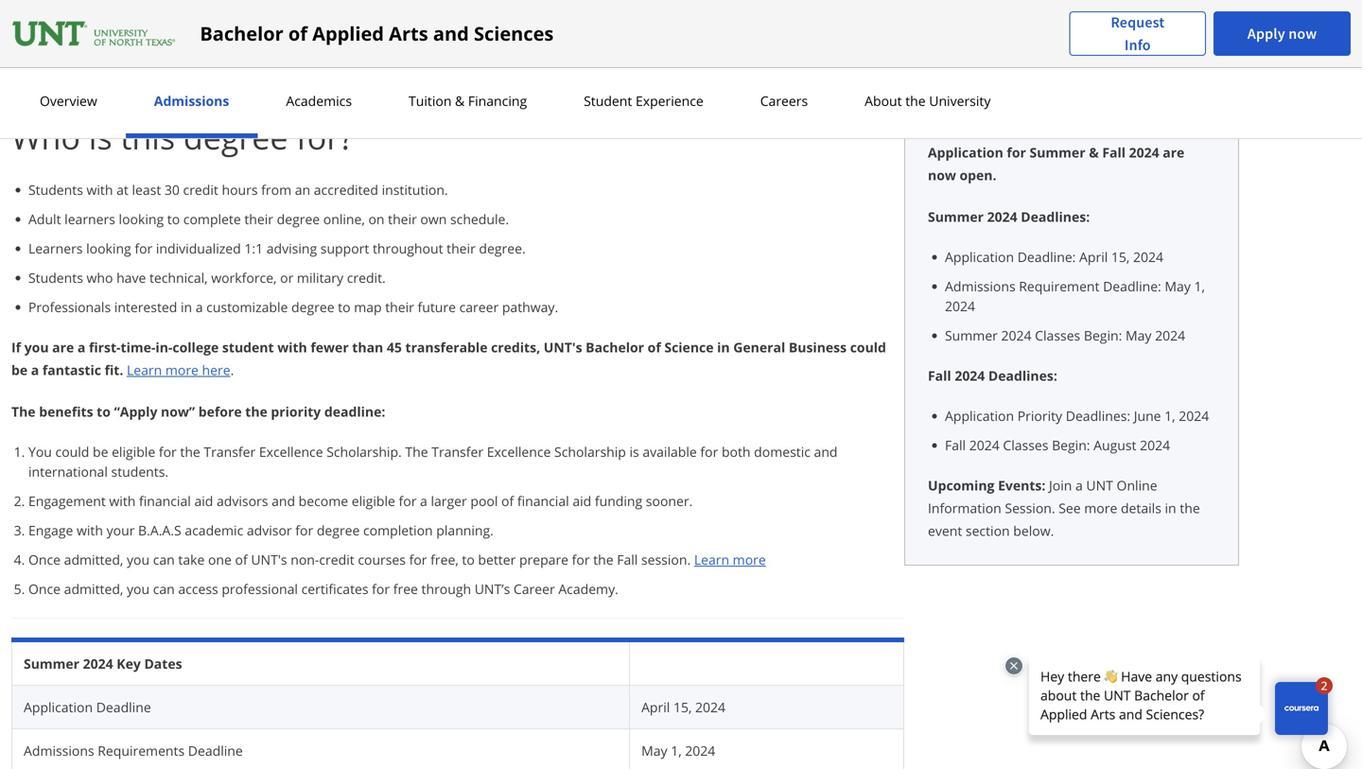 Task type: vqa. For each thing, say whether or not it's contained in the screenshot.
the right Google leader logo
no



Task type: locate. For each thing, give the bounding box(es) containing it.
1 horizontal spatial admissions
[[154, 92, 229, 110]]

1 vertical spatial may
[[1126, 326, 1152, 344]]

deadlines: up the priority
[[989, 367, 1058, 385]]

admitted,
[[64, 551, 123, 569], [64, 580, 123, 598]]

own
[[421, 210, 447, 228]]

deadline
[[96, 698, 151, 716], [188, 742, 243, 760]]

and inside you could be eligible for the transfer excellence scholarship. the transfer excellence scholarship is available for both domestic and international students.
[[814, 443, 838, 461]]

2 vertical spatial in
[[1165, 499, 1177, 517]]

be up international
[[93, 443, 108, 461]]

1 horizontal spatial april
[[1080, 248, 1108, 266]]

looking inside 'list item'
[[119, 210, 164, 228]]

summer for summer 2024 key dates
[[24, 655, 80, 673]]

0 vertical spatial bachelor
[[200, 20, 284, 46]]

deadline down 'key' on the left bottom
[[96, 698, 151, 716]]

list item
[[28, 550, 905, 570]]

be inside if you are a first-time-in-college student with fewer than 45 transferable credits, unt's bachelor of science in general business could be a fantastic fit.
[[11, 361, 28, 379]]

you
[[24, 338, 49, 356], [127, 551, 150, 569], [127, 580, 150, 598]]

now
[[1289, 24, 1318, 43], [928, 166, 957, 184]]

summer down open.
[[928, 208, 984, 226]]

could inside if you are a first-time-in-college student with fewer than 45 transferable credits, unt's bachelor of science in general business could be a fantastic fit.
[[850, 338, 887, 356]]

2 aid from the left
[[573, 492, 592, 510]]

once inside list item
[[28, 551, 61, 569]]

application for application priority deadlines: june 1, 2024
[[945, 407, 1015, 425]]

apply now
[[1248, 24, 1318, 43]]

could right business
[[850, 338, 887, 356]]

overview
[[40, 92, 97, 110]]

on
[[369, 210, 385, 228]]

0 horizontal spatial eligible
[[112, 443, 155, 461]]

0 vertical spatial deadline
[[96, 698, 151, 716]]

0 horizontal spatial aid
[[194, 492, 213, 510]]

admissions down application deadline
[[24, 742, 94, 760]]

session.
[[642, 551, 691, 569]]

open.
[[960, 166, 997, 184]]

1 horizontal spatial unt's
[[544, 338, 583, 356]]

bachelor left science in the top of the page
[[586, 338, 644, 356]]

advising
[[267, 239, 317, 257]]

degree inside list item
[[291, 298, 335, 316]]

1 horizontal spatial is
[[630, 443, 639, 461]]

1 horizontal spatial deadline:
[[1104, 277, 1162, 295]]

throughout
[[373, 239, 443, 257]]

0 horizontal spatial transfer
[[204, 443, 256, 461]]

the right scholarship.
[[405, 443, 428, 461]]

non-
[[291, 551, 319, 569]]

their right on
[[388, 210, 417, 228]]

deadlines: for application priority deadlines: june 1, 2024
[[1066, 407, 1131, 425]]

once admitted, you can take one of unt's non-credit courses for free, to better prepare for the fall session. learn more
[[28, 551, 766, 569]]

professionals interested in a customizable degree to map their future career pathway.
[[28, 298, 559, 316]]

to inside list item
[[338, 298, 351, 316]]

a inside engagement with financial aid advisors and become eligible for a larger pool of financial aid funding sooner. list item
[[420, 492, 428, 510]]

transfer
[[204, 443, 256, 461], [432, 443, 484, 461]]

join a unt online information session. see more details in the event section below.
[[928, 476, 1201, 540]]

list item containing once admitted, you can take one of unt's non-credit courses for free, to better prepare for the fall session.
[[28, 550, 905, 570]]

1 vertical spatial is
[[630, 443, 639, 461]]

0 vertical spatial may
[[1165, 277, 1191, 295]]

for up non-
[[296, 521, 313, 539]]

2 vertical spatial admissions
[[24, 742, 94, 760]]

0 horizontal spatial the
[[11, 403, 36, 421]]

the
[[906, 92, 926, 110], [245, 403, 268, 421], [180, 443, 200, 461], [1180, 499, 1201, 517], [594, 551, 614, 569]]

with for aid
[[109, 492, 136, 510]]

admissions for admissions requirement deadline: may 1, 2024
[[945, 277, 1016, 295]]

of right the one
[[235, 551, 248, 569]]

degree.
[[479, 239, 526, 257]]

2 once from the top
[[28, 580, 61, 598]]

application for application deadline
[[24, 698, 93, 716]]

application down summer 2024 key dates
[[24, 698, 93, 716]]

credit.
[[347, 269, 386, 287]]

1, inside admissions requirement deadline: may 1, 2024
[[1195, 277, 1206, 295]]

a inside join a unt online information session. see more details in the event section below.
[[1076, 476, 1083, 494]]

classes down the priority
[[1003, 436, 1049, 454]]

application inside application for summer & fall 2024 are now open.
[[928, 143, 1004, 161]]

a left fantastic
[[31, 361, 39, 379]]

scholarship.
[[327, 443, 402, 461]]

priority
[[1018, 407, 1063, 425]]

the inside you could be eligible for the transfer excellence scholarship. the transfer excellence scholarship is available for both domestic and international students.
[[405, 443, 428, 461]]

1 horizontal spatial &
[[1089, 143, 1099, 161]]

1 can from the top
[[153, 551, 175, 569]]

0 horizontal spatial are
[[52, 338, 74, 356]]

domestic
[[754, 443, 811, 461]]

1 horizontal spatial more
[[733, 551, 766, 569]]

2 vertical spatial deadlines:
[[1066, 407, 1131, 425]]

2024 inside the application priority deadlines: june 1, 2024 list item
[[1179, 407, 1210, 425]]

1 vertical spatial admitted,
[[64, 580, 123, 598]]

college
[[173, 338, 219, 356]]

2 vertical spatial more
[[733, 551, 766, 569]]

become
[[299, 492, 348, 510]]

overview link
[[34, 92, 103, 110]]

deadline:
[[324, 403, 385, 421]]

in down technical, at the top left
[[181, 298, 192, 316]]

can inside list item
[[153, 580, 175, 598]]

and right domestic at the right bottom of the page
[[814, 443, 838, 461]]

0 vertical spatial deadline:
[[1018, 248, 1076, 266]]

2024
[[1130, 143, 1160, 161], [988, 208, 1018, 226], [1134, 248, 1164, 266], [945, 297, 976, 315], [1002, 326, 1032, 344], [1156, 326, 1186, 344], [955, 367, 985, 385], [1179, 407, 1210, 425], [970, 436, 1000, 454], [1140, 436, 1171, 454], [83, 655, 113, 673], [696, 698, 726, 716], [685, 742, 716, 760]]

with left your
[[77, 521, 103, 539]]

1 vertical spatial learn
[[694, 551, 730, 569]]

1 vertical spatial credit
[[319, 551, 355, 569]]

is left this in the left of the page
[[89, 115, 112, 159]]

more down college
[[165, 361, 199, 379]]

students up the adult on the top left
[[28, 181, 83, 199]]

in right science in the top of the page
[[717, 338, 730, 356]]

complete
[[183, 210, 241, 228]]

transfer down before
[[204, 443, 256, 461]]

0 vertical spatial unt's
[[544, 338, 583, 356]]

now inside button
[[1289, 24, 1318, 43]]

aid
[[194, 492, 213, 510], [573, 492, 592, 510]]

admissions up who is this degree for?
[[154, 92, 229, 110]]

0 vertical spatial deadlines:
[[1021, 208, 1090, 226]]

summer for summer 2024 deadlines:
[[928, 208, 984, 226]]

admissions down summer 2024 deadlines:
[[945, 277, 1016, 295]]

advisor
[[247, 521, 292, 539]]

the right about
[[906, 92, 926, 110]]

application deadline: april 15, 2024 list item
[[945, 247, 1216, 267]]

excellence down priority
[[259, 443, 323, 461]]

summer 2024 classes begin: may 2024
[[945, 326, 1186, 344]]

summer 2024 deadlines:
[[928, 208, 1090, 226]]

0 vertical spatial admissions
[[154, 92, 229, 110]]

0 vertical spatial be
[[11, 361, 28, 379]]

april up may 1, 2024 at bottom
[[642, 698, 670, 716]]

degree down military
[[291, 298, 335, 316]]

1 vertical spatial could
[[55, 443, 89, 461]]

2 admitted, from the top
[[64, 580, 123, 598]]

1 horizontal spatial now
[[1289, 24, 1318, 43]]

looking down least
[[119, 210, 164, 228]]

credit up certificates
[[319, 551, 355, 569]]

0 vertical spatial more
[[165, 361, 199, 379]]

1 vertical spatial bachelor
[[586, 338, 644, 356]]

financial up prepare
[[518, 492, 569, 510]]

begin: for august
[[1052, 436, 1091, 454]]

for inside 'list item'
[[296, 521, 313, 539]]

now inside application for summer & fall 2024 are now open.
[[928, 166, 957, 184]]

0 horizontal spatial deadline:
[[1018, 248, 1076, 266]]

are inside if you are a first-time-in-college student with fewer than 45 transferable credits, unt's bachelor of science in general business could be a fantastic fit.
[[52, 338, 74, 356]]

with left fewer
[[277, 338, 307, 356]]

1 horizontal spatial deadline
[[188, 742, 243, 760]]

list containing students with at least 30 credit hours from an accredited institution.
[[19, 180, 905, 317]]

deadlines: up august
[[1066, 407, 1131, 425]]

an
[[295, 181, 311, 199]]

for up students.
[[159, 443, 177, 461]]

0 vertical spatial admitted,
[[64, 551, 123, 569]]

you down your
[[127, 551, 150, 569]]

0 vertical spatial credit
[[183, 181, 218, 199]]

looking inside "list item"
[[86, 239, 131, 257]]

admissions for admissions
[[154, 92, 229, 110]]

may inside admissions requirement deadline: may 1, 2024
[[1165, 277, 1191, 295]]

0 vertical spatial april
[[1080, 248, 1108, 266]]

for left "both"
[[701, 443, 719, 461]]

transfer up larger
[[432, 443, 484, 461]]

once inside once admitted, you can access professional certificates for free through unt's career academy. list item
[[28, 580, 61, 598]]

0 horizontal spatial april
[[642, 698, 670, 716]]

more inside join a unt online information session. see more details in the event section below.
[[1085, 499, 1118, 517]]

2 vertical spatial 1,
[[671, 742, 682, 760]]

university
[[930, 92, 991, 110]]

list containing you could be eligible for the transfer excellence scholarship. the transfer excellence scholarship is available for both domestic and international students.
[[19, 442, 905, 599]]

the inside you could be eligible for the transfer excellence scholarship. the transfer excellence scholarship is available for both domestic and international students.
[[180, 443, 200, 461]]

section
[[966, 522, 1010, 540]]

2 vertical spatial and
[[272, 492, 295, 510]]

apply
[[1248, 24, 1286, 43]]

degree
[[183, 115, 288, 159], [277, 210, 320, 228], [291, 298, 335, 316], [317, 521, 360, 539]]

0 vertical spatial classes
[[1035, 326, 1081, 344]]

0 horizontal spatial &
[[455, 92, 465, 110]]

0 horizontal spatial credit
[[183, 181, 218, 199]]

2 horizontal spatial admissions
[[945, 277, 1016, 295]]

1 horizontal spatial bachelor
[[586, 338, 644, 356]]

begin: down admissions requirement deadline: may 1, 2024 list item
[[1084, 326, 1123, 344]]

1 horizontal spatial financial
[[518, 492, 569, 510]]

info
[[1125, 35, 1151, 54]]

their up 1:1
[[244, 210, 273, 228]]

in right details on the bottom right
[[1165, 499, 1177, 517]]

application up open.
[[928, 143, 1004, 161]]

0 horizontal spatial admissions
[[24, 742, 94, 760]]

pathway.
[[502, 298, 559, 316]]

with left at
[[87, 181, 113, 199]]

0 vertical spatial can
[[153, 551, 175, 569]]

begin: down application priority deadlines: june 1, 2024
[[1052, 436, 1091, 454]]

available
[[643, 443, 697, 461]]

a inside professionals interested in a customizable degree to map their future career pathway. list item
[[196, 298, 203, 316]]

list containing application priority deadlines: june 1, 2024
[[936, 406, 1216, 455]]

to left the map
[[338, 298, 351, 316]]

1 horizontal spatial transfer
[[432, 443, 484, 461]]

admitted, inside list item
[[64, 580, 123, 598]]

deadline: down application deadline: april 15, 2024 list item
[[1104, 277, 1162, 295]]

students who have technical, workforce, or military credit. list item
[[28, 268, 905, 288]]

application down fall 2024 deadlines:
[[945, 407, 1015, 425]]

1 vertical spatial in
[[717, 338, 730, 356]]

15, up may 1, 2024 at bottom
[[674, 698, 692, 716]]

fit.
[[105, 361, 123, 379]]

once for once admitted, you can access professional certificates for free through unt's career academy.
[[28, 580, 61, 598]]

excellence up pool
[[487, 443, 551, 461]]

application down summer 2024 deadlines:
[[945, 248, 1015, 266]]

summer inside list item
[[945, 326, 998, 344]]

their
[[244, 210, 273, 228], [388, 210, 417, 228], [447, 239, 476, 257], [385, 298, 414, 316]]

1 horizontal spatial excellence
[[487, 443, 551, 461]]

can left take
[[153, 551, 175, 569]]

credits,
[[491, 338, 540, 356]]

can for take
[[153, 551, 175, 569]]

interested
[[114, 298, 177, 316]]

you left access
[[127, 580, 150, 598]]

of left science in the top of the page
[[648, 338, 661, 356]]

with inside 'list item'
[[77, 521, 103, 539]]

for left free
[[372, 580, 390, 598]]

sciences
[[474, 20, 554, 46]]

map
[[354, 298, 382, 316]]

0 horizontal spatial could
[[55, 443, 89, 461]]

1 vertical spatial students
[[28, 269, 83, 287]]

application inside application deadline: april 15, 2024 list item
[[945, 248, 1015, 266]]

admissions inside admissions requirement deadline: may 1, 2024
[[945, 277, 1016, 295]]

aid up academic on the left bottom of the page
[[194, 492, 213, 510]]

0 vertical spatial you
[[24, 338, 49, 356]]

learn more here .
[[127, 361, 234, 379]]

could up international
[[55, 443, 89, 461]]

1 vertical spatial are
[[52, 338, 74, 356]]

is left available
[[630, 443, 639, 461]]

degree up "students with at least 30 credit hours from an accredited institution."
[[183, 115, 288, 159]]

1 vertical spatial 1,
[[1165, 407, 1176, 425]]

may
[[1165, 277, 1191, 295], [1126, 326, 1152, 344], [642, 742, 668, 760]]

advisors
[[217, 492, 268, 510]]

can for access
[[153, 580, 175, 598]]

1 horizontal spatial could
[[850, 338, 887, 356]]

1 vertical spatial and
[[814, 443, 838, 461]]

summer
[[1030, 143, 1086, 161], [928, 208, 984, 226], [945, 326, 998, 344], [24, 655, 80, 673]]

request info
[[1111, 13, 1165, 54]]

summer for summer 2024 classes begin: may 2024
[[945, 326, 998, 344]]

completion
[[363, 521, 433, 539]]

larger
[[431, 492, 467, 510]]

the down the benefits to "apply now" before the priority deadline:
[[180, 443, 200, 461]]

a right join
[[1076, 476, 1083, 494]]

can left access
[[153, 580, 175, 598]]

once
[[28, 551, 61, 569], [28, 580, 61, 598]]

1 horizontal spatial eligible
[[352, 492, 395, 510]]

for up summer 2024 deadlines:
[[1007, 143, 1027, 161]]

apply now button
[[1214, 11, 1351, 56]]

financial up b.a.a.s
[[139, 492, 191, 510]]

1 vertical spatial deadlines:
[[989, 367, 1058, 385]]

2024 inside admissions requirement deadline: may 1, 2024
[[945, 297, 976, 315]]

0 vertical spatial could
[[850, 338, 887, 356]]

deadlines: inside list item
[[1066, 407, 1131, 425]]

deadline right requirements
[[188, 742, 243, 760]]

0 vertical spatial is
[[89, 115, 112, 159]]

0 vertical spatial 1,
[[1195, 277, 1206, 295]]

unt's right credits,
[[544, 338, 583, 356]]

students.
[[111, 463, 169, 481]]

of right pool
[[502, 492, 514, 510]]

1 vertical spatial more
[[1085, 499, 1118, 517]]

application priority deadlines: june 1, 2024
[[945, 407, 1210, 425]]

1 admitted, from the top
[[64, 551, 123, 569]]

list
[[19, 180, 905, 317], [936, 247, 1216, 345], [936, 406, 1216, 455], [19, 442, 905, 599]]

unt's down advisor
[[251, 551, 287, 569]]

30
[[165, 181, 180, 199]]

you inside list item
[[127, 580, 150, 598]]

application inside the application priority deadlines: june 1, 2024 list item
[[945, 407, 1015, 425]]

dates
[[144, 655, 182, 673]]

2 students from the top
[[28, 269, 83, 287]]

take
[[178, 551, 205, 569]]

1 vertical spatial deadline
[[188, 742, 243, 760]]

in inside if you are a first-time-in-college student with fewer than 45 transferable credits, unt's bachelor of science in general business could be a fantastic fit.
[[717, 338, 730, 356]]

0 vertical spatial begin:
[[1084, 326, 1123, 344]]

if
[[11, 338, 21, 356]]

0 horizontal spatial bachelor
[[200, 20, 284, 46]]

request
[[1111, 13, 1165, 32]]

1 vertical spatial looking
[[86, 239, 131, 257]]

2 horizontal spatial more
[[1085, 499, 1118, 517]]

0 horizontal spatial is
[[89, 115, 112, 159]]

0 horizontal spatial in
[[181, 298, 192, 316]]

0 vertical spatial &
[[455, 92, 465, 110]]

0 vertical spatial now
[[1289, 24, 1318, 43]]

0 horizontal spatial may
[[642, 742, 668, 760]]

1, for june
[[1165, 407, 1176, 425]]

2 horizontal spatial may
[[1165, 277, 1191, 295]]

credit
[[183, 181, 218, 199], [319, 551, 355, 569]]

who
[[11, 115, 80, 159]]

bachelor of applied arts and sciences
[[200, 20, 554, 46]]

of left applied
[[288, 20, 308, 46]]

0 horizontal spatial 1,
[[671, 742, 682, 760]]

bachelor inside if you are a first-time-in-college student with fewer than 45 transferable credits, unt's bachelor of science in general business could be a fantastic fit.
[[586, 338, 644, 356]]

0 vertical spatial in
[[181, 298, 192, 316]]

with up your
[[109, 492, 136, 510]]

0 vertical spatial and
[[433, 20, 469, 46]]

1 vertical spatial admissions
[[945, 277, 1016, 295]]

2 horizontal spatial and
[[814, 443, 838, 461]]

0 vertical spatial learn
[[127, 361, 162, 379]]

fall 2024 classes begin: august 2024
[[945, 436, 1171, 454]]

the
[[11, 403, 36, 421], [405, 443, 428, 461]]

1 excellence from the left
[[259, 443, 323, 461]]

0 horizontal spatial financial
[[139, 492, 191, 510]]

0 vertical spatial 15,
[[1112, 248, 1130, 266]]

1 once from the top
[[28, 551, 61, 569]]

at
[[116, 181, 129, 199]]

of inside engagement with financial aid advisors and become eligible for a larger pool of financial aid funding sooner. list item
[[502, 492, 514, 510]]

0 horizontal spatial unt's
[[251, 551, 287, 569]]

more right 'session.'
[[733, 551, 766, 569]]

1 vertical spatial begin:
[[1052, 436, 1091, 454]]

0 vertical spatial once
[[28, 551, 61, 569]]

accredited
[[314, 181, 378, 199]]

a left larger
[[420, 492, 428, 510]]

application
[[928, 143, 1004, 161], [945, 248, 1015, 266], [945, 407, 1015, 425], [24, 698, 93, 716]]

deadlines: up application deadline: april 15, 2024
[[1021, 208, 1090, 226]]

1 vertical spatial 15,
[[674, 698, 692, 716]]

looking up who
[[86, 239, 131, 257]]

their right the map
[[385, 298, 414, 316]]

application for application deadline: april 15, 2024
[[945, 248, 1015, 266]]

careers
[[761, 92, 808, 110]]

in inside professionals interested in a customizable degree to map their future career pathway. list item
[[181, 298, 192, 316]]

their inside "list item"
[[447, 239, 476, 257]]

0 horizontal spatial excellence
[[259, 443, 323, 461]]

credit right 30
[[183, 181, 218, 199]]

2 horizontal spatial in
[[1165, 499, 1177, 517]]

45
[[387, 338, 402, 356]]

1 students from the top
[[28, 181, 83, 199]]

academy.
[[559, 580, 619, 598]]

could inside you could be eligible for the transfer excellence scholarship. the transfer excellence scholarship is available for both domestic and international students.
[[55, 443, 89, 461]]

a down students who have technical, workforce, or military credit.
[[196, 298, 203, 316]]

15, up admissions requirement deadline: may 1, 2024 list item
[[1112, 248, 1130, 266]]

fall 2024 classes begin: august 2024 list item
[[945, 435, 1216, 455]]

students with at least 30 credit hours from an accredited institution. list item
[[28, 180, 905, 200]]

learn more link
[[694, 551, 766, 569]]

classes down admissions requirement deadline: may 1, 2024
[[1035, 326, 1081, 344]]

experience
[[636, 92, 704, 110]]

1 horizontal spatial in
[[717, 338, 730, 356]]

april up admissions requirement deadline: may 1, 2024 list item
[[1080, 248, 1108, 266]]

learn right 'session.'
[[694, 551, 730, 569]]

the right details on the bottom right
[[1180, 499, 1201, 517]]

bachelor
[[200, 20, 284, 46], [586, 338, 644, 356]]

this
[[121, 115, 175, 159]]

scholarship
[[555, 443, 626, 461]]

2 can from the top
[[153, 580, 175, 598]]

1 aid from the left
[[194, 492, 213, 510]]

1 horizontal spatial and
[[433, 20, 469, 46]]

summer up summer 2024 deadlines:
[[1030, 143, 1086, 161]]

be down if
[[11, 361, 28, 379]]

for up the have
[[135, 239, 153, 257]]

summer up application deadline
[[24, 655, 80, 673]]

to down 30
[[167, 210, 180, 228]]

0 horizontal spatial be
[[11, 361, 28, 379]]

bachelor up admissions link
[[200, 20, 284, 46]]

now left open.
[[928, 166, 957, 184]]

the left "benefits"
[[11, 403, 36, 421]]

more down unt
[[1085, 499, 1118, 517]]

0 vertical spatial students
[[28, 181, 83, 199]]

eligible up students.
[[112, 443, 155, 461]]

learners looking for individualized 1:1 advising support throughout their degree. list item
[[28, 238, 905, 258]]

engagement with financial aid advisors and become eligible for a larger pool of financial aid funding sooner. list item
[[28, 491, 905, 511]]

and right arts
[[433, 20, 469, 46]]

1 horizontal spatial aid
[[573, 492, 592, 510]]

information
[[928, 499, 1002, 517]]

and up advisor
[[272, 492, 295, 510]]

of inside list item
[[235, 551, 248, 569]]

now right apply
[[1289, 24, 1318, 43]]

1 horizontal spatial are
[[1163, 143, 1185, 161]]

eligible up completion
[[352, 492, 395, 510]]



Task type: describe. For each thing, give the bounding box(es) containing it.
one
[[208, 551, 232, 569]]

a left first-
[[77, 338, 85, 356]]

financing
[[468, 92, 527, 110]]

least
[[132, 181, 161, 199]]

0 horizontal spatial and
[[272, 492, 295, 510]]

once admitted, you can access professional certificates for free through unt's career academy.
[[28, 580, 619, 598]]

application priority deadlines: june 1, 2024 list item
[[945, 406, 1216, 426]]

funding
[[595, 492, 643, 510]]

2 excellence from the left
[[487, 443, 551, 461]]

2024 inside application for summer & fall 2024 are now open.
[[1130, 143, 1160, 161]]

online
[[1117, 476, 1158, 494]]

general
[[734, 338, 786, 356]]

key
[[117, 655, 141, 673]]

institution.
[[382, 181, 448, 199]]

may 1, 2024
[[642, 742, 716, 760]]

learners
[[28, 239, 83, 257]]

their inside list item
[[385, 298, 414, 316]]

arts
[[389, 20, 428, 46]]

unt's
[[475, 580, 510, 598]]

for left the free,
[[409, 551, 427, 569]]

student experience link
[[578, 92, 709, 110]]

once for once admitted, you can take one of unt's non-credit courses for free, to better prepare for the fall session. learn more
[[28, 551, 61, 569]]

free
[[393, 580, 418, 598]]

list containing application deadline: april 15, 2024
[[936, 247, 1216, 345]]

events:
[[998, 476, 1046, 494]]

fall inside application for summer & fall 2024 are now open.
[[1103, 143, 1126, 161]]

session.
[[1005, 499, 1056, 517]]

below.
[[1014, 522, 1054, 540]]

academics link
[[280, 92, 358, 110]]

student
[[222, 338, 274, 356]]

for inside application for summer & fall 2024 are now open.
[[1007, 143, 1027, 161]]

is inside you could be eligible for the transfer excellence scholarship. the transfer excellence scholarship is available for both domestic and international students.
[[630, 443, 639, 461]]

you
[[28, 443, 52, 461]]

classes for fall
[[1003, 436, 1049, 454]]

classes for summer
[[1035, 326, 1081, 344]]

university of north texas image
[[11, 18, 177, 49]]

summer 2024 classes begin: may 2024 list item
[[945, 326, 1216, 345]]

the benefits to "apply now" before the priority deadline:
[[11, 403, 385, 421]]

0 vertical spatial the
[[11, 403, 36, 421]]

engage with your b.a.a.s academic advisor for degree completion planning. list item
[[28, 520, 905, 540]]

1, for may
[[1195, 277, 1206, 295]]

request info button
[[1070, 11, 1207, 56]]

professional
[[222, 580, 298, 598]]

deadlines: for fall 2024 deadlines:
[[989, 367, 1058, 385]]

0 horizontal spatial 15,
[[674, 698, 692, 716]]

1 vertical spatial eligible
[[352, 492, 395, 510]]

career
[[460, 298, 499, 316]]

student experience
[[584, 92, 704, 110]]

0 horizontal spatial learn
[[127, 361, 162, 379]]

2024 inside application deadline: april 15, 2024 list item
[[1134, 248, 1164, 266]]

admissions for admissions requirements deadline
[[24, 742, 94, 760]]

the right before
[[245, 403, 268, 421]]

schedule.
[[450, 210, 509, 228]]

degree down become
[[317, 521, 360, 539]]

fall 2024 deadlines:
[[928, 367, 1058, 385]]

april 15, 2024
[[642, 698, 726, 716]]

application deadline
[[24, 698, 151, 716]]

engage
[[28, 521, 73, 539]]

0 horizontal spatial deadline
[[96, 698, 151, 716]]

for up the academy. at the bottom of page
[[572, 551, 590, 569]]

to left "apply
[[97, 403, 111, 421]]

better
[[478, 551, 516, 569]]

military
[[297, 269, 344, 287]]

more inside 'list'
[[733, 551, 766, 569]]

requirements
[[98, 742, 185, 760]]

about
[[865, 92, 902, 110]]

about the university
[[865, 92, 991, 110]]

with for least
[[87, 181, 113, 199]]

for inside "list item"
[[135, 239, 153, 257]]

of inside if you are a first-time-in-college student with fewer than 45 transferable credits, unt's bachelor of science in general business could be a fantastic fit.
[[648, 338, 661, 356]]

access
[[178, 580, 218, 598]]

to right the free,
[[462, 551, 475, 569]]

2 financial from the left
[[518, 492, 569, 510]]

admitted, for once admitted, you can access professional certificates for free through unt's career academy.
[[64, 580, 123, 598]]

you inside if you are a first-time-in-college student with fewer than 45 transferable credits, unt's bachelor of science in general business could be a fantastic fit.
[[24, 338, 49, 356]]

see
[[1059, 499, 1081, 517]]

workforce,
[[211, 269, 277, 287]]

with for b.a.a.s
[[77, 521, 103, 539]]

the inside join a unt online information session. see more details in the event section below.
[[1180, 499, 1201, 517]]

application for application for summer & fall 2024 are now open.
[[928, 143, 1004, 161]]

upcoming
[[928, 476, 995, 494]]

april inside list item
[[1080, 248, 1108, 266]]

technical,
[[149, 269, 208, 287]]

you for once admitted, you can access professional certificates for free through unt's career academy.
[[127, 580, 150, 598]]

2 vertical spatial may
[[642, 742, 668, 760]]

pool
[[471, 492, 498, 510]]

1 transfer from the left
[[204, 443, 256, 461]]

students for students who have technical, workforce, or military credit.
[[28, 269, 83, 287]]

careers link
[[755, 92, 814, 110]]

1 horizontal spatial credit
[[319, 551, 355, 569]]

customizable
[[206, 298, 288, 316]]

academics
[[286, 92, 352, 110]]

time-
[[121, 338, 156, 356]]

join
[[1049, 476, 1073, 494]]

once admitted, you can access professional certificates for free through unt's career academy. list item
[[28, 579, 905, 599]]

your
[[107, 521, 135, 539]]

begin: for may
[[1084, 326, 1123, 344]]

priority
[[271, 403, 321, 421]]

eligible inside you could be eligible for the transfer excellence scholarship. the transfer excellence scholarship is available for both domestic and international students.
[[112, 443, 155, 461]]

you could be eligible for the transfer excellence scholarship. the transfer excellence scholarship is available for both domestic and international students. list item
[[28, 442, 905, 482]]

professionals interested in a customizable degree to map their future career pathway. list item
[[28, 297, 905, 317]]

credit inside list item
[[183, 181, 218, 199]]

are inside application for summer & fall 2024 are now open.
[[1163, 143, 1185, 161]]

before
[[198, 403, 242, 421]]

in-
[[156, 338, 173, 356]]

engage with your b.a.a.s academic advisor for degree completion planning.
[[28, 521, 494, 539]]

deadlines: for summer 2024 deadlines:
[[1021, 208, 1090, 226]]

engagement
[[28, 492, 106, 510]]

academic
[[185, 521, 243, 539]]

1 vertical spatial april
[[642, 698, 670, 716]]

unt's inside 'list'
[[251, 551, 287, 569]]

deadline: inside list item
[[1018, 248, 1076, 266]]

admissions requirements deadline
[[24, 742, 243, 760]]

engagement with financial aid advisors and become eligible for a larger pool of financial aid funding sooner.
[[28, 492, 693, 510]]

0 horizontal spatial more
[[165, 361, 199, 379]]

for up completion
[[399, 492, 417, 510]]

tuition & financing
[[409, 92, 527, 110]]

unt's inside if you are a first-time-in-college student with fewer than 45 transferable credits, unt's bachelor of science in general business could be a fantastic fit.
[[544, 338, 583, 356]]

learners
[[64, 210, 115, 228]]

than
[[352, 338, 383, 356]]

certificates
[[302, 580, 369, 598]]

"apply
[[114, 403, 157, 421]]

learn inside 'list'
[[694, 551, 730, 569]]

1 financial from the left
[[139, 492, 191, 510]]

& inside application for summer & fall 2024 are now open.
[[1089, 143, 1099, 161]]

adult learners looking to complete their degree online, on their own schedule. list item
[[28, 209, 905, 229]]

online,
[[323, 210, 365, 228]]

adult learners looking to complete their degree online, on their own schedule.
[[28, 210, 509, 228]]

students with at least 30 credit hours from an accredited institution.
[[28, 181, 448, 199]]

degree down the an
[[277, 210, 320, 228]]

the up the academy. at the bottom of page
[[594, 551, 614, 569]]

in inside join a unt online information session. see more details in the event section below.
[[1165, 499, 1177, 517]]

fall inside list item
[[945, 436, 966, 454]]

who
[[87, 269, 113, 287]]

requirement
[[1019, 277, 1100, 295]]

upcoming events:
[[928, 476, 1046, 494]]

tuition
[[409, 92, 452, 110]]

summer inside application for summer & fall 2024 are now open.
[[1030, 143, 1086, 161]]

deadline: inside admissions requirement deadline: may 1, 2024
[[1104, 277, 1162, 295]]

learn more here link
[[127, 361, 230, 379]]

students for students with at least 30 credit hours from an accredited institution.
[[28, 181, 83, 199]]

be inside you could be eligible for the transfer excellence scholarship. the transfer excellence scholarship is available for both domestic and international students.
[[93, 443, 108, 461]]

or
[[280, 269, 294, 287]]

students who have technical, workforce, or military credit.
[[28, 269, 386, 287]]

to inside 'list item'
[[167, 210, 180, 228]]

admitted, for once admitted, you can take one of unt's non-credit courses for free, to better prepare for the fall session. learn more
[[64, 551, 123, 569]]

science
[[665, 338, 714, 356]]

if you are a first-time-in-college student with fewer than 45 transferable credits, unt's bachelor of science in general business could be a fantastic fit.
[[11, 338, 887, 379]]

international
[[28, 463, 108, 481]]

15, inside list item
[[1112, 248, 1130, 266]]

2 transfer from the left
[[432, 443, 484, 461]]

1:1
[[244, 239, 263, 257]]

admissions requirement deadline: may 1, 2024 list item
[[945, 276, 1216, 316]]

about the university link
[[859, 92, 997, 110]]

b.a.a.s
[[138, 521, 181, 539]]

with inside if you are a first-time-in-college student with fewer than 45 transferable credits, unt's bachelor of science in general business could be a fantastic fit.
[[277, 338, 307, 356]]

.
[[230, 361, 234, 379]]

you for once admitted, you can take one of unt's non-credit courses for free, to better prepare for the fall session. learn more
[[127, 551, 150, 569]]



